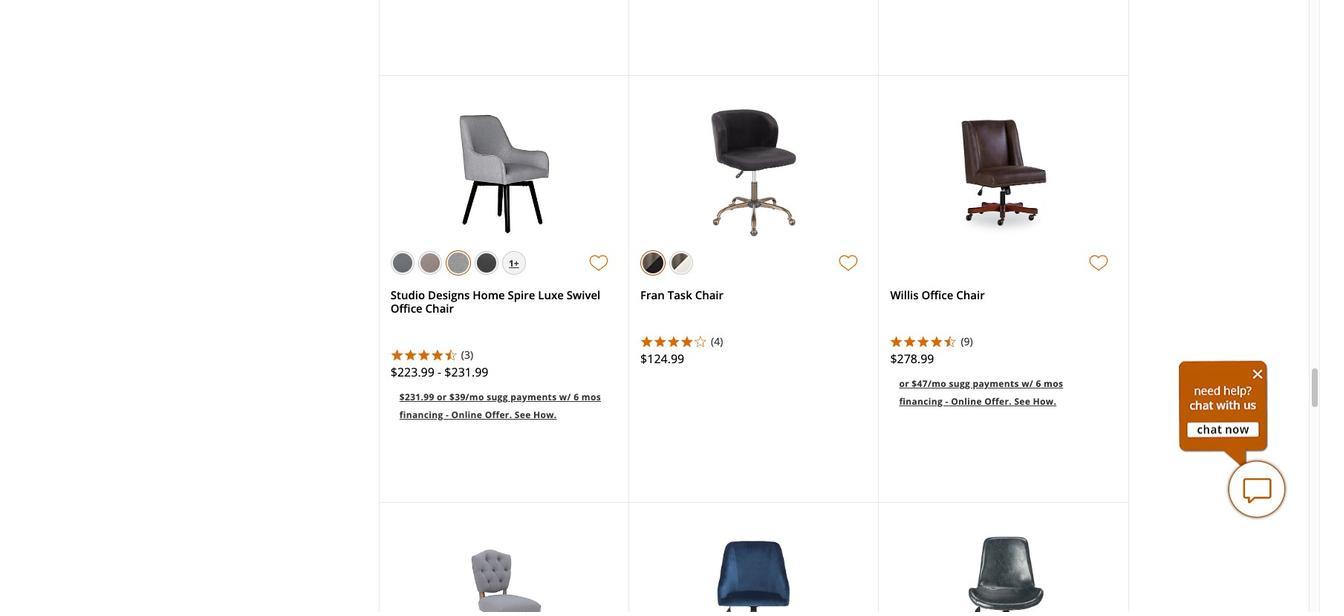 Task type: locate. For each thing, give the bounding box(es) containing it.
payments inside or $47/mo sugg payments w/ 6 mos financing - online offer. see how.
[[973, 377, 1019, 390]]

$231.99
[[444, 364, 488, 380], [400, 391, 434, 403]]

0 horizontal spatial 6
[[574, 391, 579, 403]]

online down (9)
[[951, 395, 982, 408]]

office
[[922, 287, 953, 302], [391, 301, 422, 316]]

0 horizontal spatial offer.
[[485, 408, 512, 421]]

0 vertical spatial online
[[951, 395, 982, 408]]

see
[[1014, 395, 1030, 408], [515, 408, 531, 421]]

office right willis
[[922, 287, 953, 302]]

0 vertical spatial offer.
[[984, 395, 1012, 408]]

mos
[[1044, 377, 1063, 390], [581, 391, 601, 403]]

1 vertical spatial -
[[945, 395, 948, 408]]

chair
[[695, 287, 724, 302], [956, 287, 985, 302], [425, 301, 454, 316]]

mos down (3) link at the left of the page
[[581, 391, 601, 403]]

offer.
[[984, 395, 1012, 408], [485, 408, 512, 421]]

1 horizontal spatial mos
[[1044, 377, 1063, 390]]

fran task chair link
[[640, 287, 724, 302]]

or left $47/mo
[[899, 377, 909, 390]]

linon kelsey office chair, , large image
[[437, 533, 571, 612]]

how. down (9) link
[[1033, 395, 1056, 408]]

safavieh fletcher swivel office chair, , large image
[[959, 533, 1048, 612]]

0 horizontal spatial w/
[[559, 391, 571, 403]]

chair up (9)
[[956, 287, 985, 302]]

or inside $231.99 or $39/mo sugg payments w/ 6 mos financing - online offer. see how.
[[437, 391, 447, 403]]

6 down (9) link
[[1036, 377, 1041, 390]]

1 horizontal spatial payments
[[973, 377, 1019, 390]]

0 vertical spatial payments
[[973, 377, 1019, 390]]

how. down (3) link at the left of the page
[[533, 408, 557, 421]]

$231.99 inside $231.99 or $39/mo sugg payments w/ 6 mos financing - online offer. see how.
[[400, 391, 434, 403]]

sugg right the $39/mo
[[487, 391, 508, 403]]

studio
[[391, 287, 425, 302]]

1 horizontal spatial see
[[1014, 395, 1030, 408]]

0 vertical spatial how.
[[1033, 395, 1056, 408]]

sugg inside or $47/mo sugg payments w/ 6 mos financing - online offer. see how.
[[949, 377, 970, 390]]

0 vertical spatial mos
[[1044, 377, 1063, 390]]

1 vertical spatial payments
[[511, 391, 557, 403]]

$231.99 down (3)
[[444, 364, 488, 380]]

financing down $47/mo
[[899, 395, 943, 408]]

1 horizontal spatial financing
[[899, 395, 943, 408]]

mos down (9) link
[[1044, 377, 1063, 390]]

0 vertical spatial sugg
[[949, 377, 970, 390]]

1 horizontal spatial 6
[[1036, 377, 1041, 390]]

0 vertical spatial w/
[[1022, 377, 1033, 390]]

6 inside $231.99 or $39/mo sugg payments w/ 6 mos financing - online offer. see how.
[[574, 391, 579, 403]]

1 vertical spatial w/
[[559, 391, 571, 403]]

$231.99 down the "$223.99"
[[400, 391, 434, 403]]

fran task chair
[[640, 287, 724, 302]]

- inside $231.99 or $39/mo sugg payments w/ 6 mos financing - online offer. see how.
[[446, 408, 449, 421]]

1 horizontal spatial offer.
[[984, 395, 1012, 408]]

6
[[1036, 377, 1041, 390], [574, 391, 579, 403]]

chair right task
[[695, 287, 724, 302]]

payments down (3) link at the left of the page
[[511, 391, 557, 403]]

offer. down (3) link at the left of the page
[[485, 408, 512, 421]]

w/ inside $231.99 or $39/mo sugg payments w/ 6 mos financing - online offer. see how.
[[559, 391, 571, 403]]

0 vertical spatial $231.99
[[444, 364, 488, 380]]

or
[[899, 377, 909, 390], [437, 391, 447, 403]]

0 horizontal spatial -
[[438, 364, 441, 380]]

w/ down (3) link at the left of the page
[[559, 391, 571, 403]]

4.0 image
[[640, 335, 707, 347]]

or left the $39/mo
[[437, 391, 447, 403]]

0 horizontal spatial chair
[[425, 301, 454, 316]]

sugg
[[949, 377, 970, 390], [487, 391, 508, 403]]

studio designs home spire luxe swivel office chair link
[[391, 287, 600, 316]]

$223.99 - $231.99
[[391, 364, 488, 380]]

0 horizontal spatial office
[[391, 301, 422, 316]]

office left designs
[[391, 301, 422, 316]]

0 horizontal spatial or
[[437, 391, 447, 403]]

see down (3) link at the left of the page
[[515, 408, 531, 421]]

2 horizontal spatial -
[[945, 395, 948, 408]]

1 vertical spatial offer.
[[485, 408, 512, 421]]

offer. inside or $47/mo sugg payments w/ 6 mos financing - online offer. see how.
[[984, 395, 1012, 408]]

1 horizontal spatial w/
[[1022, 377, 1033, 390]]

1 horizontal spatial online
[[951, 395, 982, 408]]

willis office chair link
[[890, 287, 985, 302]]

online inside $231.99 or $39/mo sugg payments w/ 6 mos financing - online offer. see how.
[[451, 408, 482, 421]]

spire
[[508, 287, 535, 302]]

2 vertical spatial -
[[446, 408, 449, 421]]

0 vertical spatial -
[[438, 364, 441, 380]]

offer. down (9) link
[[984, 395, 1012, 408]]

0 vertical spatial financing
[[899, 395, 943, 408]]

1 vertical spatial see
[[515, 408, 531, 421]]

0 horizontal spatial financing
[[400, 408, 443, 421]]

1 vertical spatial mos
[[581, 391, 601, 403]]

1 horizontal spatial or
[[899, 377, 909, 390]]

0 horizontal spatial sugg
[[487, 391, 508, 403]]

0 horizontal spatial mos
[[581, 391, 601, 403]]

- down $47/mo
[[945, 395, 948, 408]]

w/ down (9) link
[[1022, 377, 1033, 390]]

chair right studio
[[425, 301, 454, 316]]

payments down (9)
[[973, 377, 1019, 390]]

(3) link
[[461, 347, 617, 363]]

0 horizontal spatial $231.99
[[400, 391, 434, 403]]

6 down (3) link at the left of the page
[[574, 391, 579, 403]]

fran
[[640, 287, 665, 302]]

1 horizontal spatial chair
[[695, 287, 724, 302]]

1 vertical spatial financing
[[400, 408, 443, 421]]

1 horizontal spatial how.
[[1033, 395, 1056, 408]]

online down the $39/mo
[[451, 408, 482, 421]]

0 horizontal spatial online
[[451, 408, 482, 421]]

mos inside $231.99 or $39/mo sugg payments w/ 6 mos financing - online offer. see how.
[[581, 391, 601, 403]]

1 vertical spatial how.
[[533, 408, 557, 421]]

$47/mo
[[912, 377, 946, 390]]

luxe
[[538, 287, 564, 302]]

1 vertical spatial or
[[437, 391, 447, 403]]

how.
[[1033, 395, 1056, 408], [533, 408, 557, 421]]

w/ inside or $47/mo sugg payments w/ 6 mos financing - online offer. see how.
[[1022, 377, 1033, 390]]

studio designs home spire luxe swivel office chair, heather gray, large image
[[437, 106, 571, 240]]

chair for fran task chair
[[695, 287, 724, 302]]

financing
[[899, 395, 943, 408], [400, 408, 443, 421]]

w/
[[1022, 377, 1033, 390], [559, 391, 571, 403]]

0 horizontal spatial how.
[[533, 408, 557, 421]]

financing down the "$223.99"
[[400, 408, 443, 421]]

see down (9) link
[[1014, 395, 1030, 408]]

0 horizontal spatial see
[[515, 408, 531, 421]]

1 vertical spatial sugg
[[487, 391, 508, 403]]

- down $223.99 - $231.99
[[446, 408, 449, 421]]

1 vertical spatial 6
[[574, 391, 579, 403]]

0 vertical spatial or
[[899, 377, 909, 390]]

0 vertical spatial see
[[1014, 395, 1030, 408]]

(3)
[[461, 347, 473, 362]]

sugg right $47/mo
[[949, 377, 970, 390]]

1 vertical spatial online
[[451, 408, 482, 421]]

online
[[951, 395, 982, 408], [451, 408, 482, 421]]

0 horizontal spatial payments
[[511, 391, 557, 403]]

0 vertical spatial 6
[[1036, 377, 1041, 390]]

payments
[[973, 377, 1019, 390], [511, 391, 557, 403]]

-
[[438, 364, 441, 380], [945, 395, 948, 408], [446, 408, 449, 421]]

- down "4.7" image
[[438, 364, 441, 380]]

willis office chair
[[890, 287, 985, 302]]

see inside or $47/mo sugg payments w/ 6 mos financing - online offer. see how.
[[1014, 395, 1030, 408]]

how. inside $231.99 or $39/mo sugg payments w/ 6 mos financing - online offer. see how.
[[533, 408, 557, 421]]

1 vertical spatial $231.99
[[400, 391, 434, 403]]

1 horizontal spatial sugg
[[949, 377, 970, 390]]

2 horizontal spatial chair
[[956, 287, 985, 302]]

offer. inside $231.99 or $39/mo sugg payments w/ 6 mos financing - online offer. see how.
[[485, 408, 512, 421]]

$39/mo
[[449, 391, 484, 403]]

1 horizontal spatial -
[[446, 408, 449, 421]]



Task type: vqa. For each thing, say whether or not it's contained in the screenshot.
Abinger
no



Task type: describe. For each thing, give the bounding box(es) containing it.
$231.99 or $39/mo sugg payments w/ 6 mos financing - online offer. see how.
[[400, 391, 601, 421]]

1+
[[509, 257, 519, 269]]

chair for willis office chair
[[956, 287, 985, 302]]

or $47/mo sugg payments w/ 6 mos financing - online offer. see how. button
[[890, 365, 1117, 418]]

1 horizontal spatial office
[[922, 287, 953, 302]]

$278.99
[[890, 350, 934, 367]]

(9) link
[[961, 334, 1117, 350]]

$124.99
[[640, 350, 684, 367]]

mos inside or $47/mo sugg payments w/ 6 mos financing - online offer. see how.
[[1044, 377, 1063, 390]]

1+ link
[[502, 250, 526, 276]]

how. inside or $47/mo sugg payments w/ 6 mos financing - online offer. see how.
[[1033, 395, 1056, 408]]

(4) link
[[711, 334, 867, 350]]

1 horizontal spatial $231.99
[[444, 364, 488, 380]]

online inside or $47/mo sugg payments w/ 6 mos financing - online offer. see how.
[[951, 395, 982, 408]]

dialogue message for liveperson image
[[1179, 360, 1268, 467]]

willis
[[890, 287, 919, 302]]

see inside $231.99 or $39/mo sugg payments w/ 6 mos financing - online offer. see how.
[[515, 408, 531, 421]]

(4)
[[711, 334, 723, 348]]

linon wells office chair, , large image
[[953, 106, 1054, 240]]

or $47/mo sugg payments w/ 6 mos financing - online offer. see how.
[[899, 377, 1063, 408]]

chair inside studio designs home spire luxe swivel office chair
[[425, 301, 454, 316]]

swivel
[[567, 287, 600, 302]]

chat bubble mobile view image
[[1227, 460, 1287, 519]]

$223.99
[[391, 364, 434, 380]]

financing inside or $47/mo sugg payments w/ 6 mos financing - online offer. see how.
[[899, 395, 943, 408]]

$231.99 or $39/mo sugg payments w/ 6 mos financing - online offer. see how. button
[[391, 378, 617, 431]]

office inside studio designs home spire luxe swivel office chair
[[391, 301, 422, 316]]

safavieh adrienne swivel office chair, , large image
[[710, 533, 797, 612]]

6 inside or $47/mo sugg payments w/ 6 mos financing - online offer. see how.
[[1036, 377, 1041, 390]]

designs
[[428, 287, 470, 302]]

4.6 image
[[890, 335, 957, 347]]

lumisource fran task chair, black, large image
[[708, 106, 800, 240]]

4.7 image
[[391, 348, 457, 360]]

sugg inside $231.99 or $39/mo sugg payments w/ 6 mos financing - online offer. see how.
[[487, 391, 508, 403]]

studio designs home spire luxe swivel office chair
[[391, 287, 600, 316]]

home
[[473, 287, 505, 302]]

financing inside $231.99 or $39/mo sugg payments w/ 6 mos financing - online offer. see how.
[[400, 408, 443, 421]]

payments inside $231.99 or $39/mo sugg payments w/ 6 mos financing - online offer. see how.
[[511, 391, 557, 403]]

task
[[668, 287, 692, 302]]

- inside or $47/mo sugg payments w/ 6 mos financing - online offer. see how.
[[945, 395, 948, 408]]

(9)
[[961, 334, 973, 348]]

or inside or $47/mo sugg payments w/ 6 mos financing - online offer. see how.
[[899, 377, 909, 390]]



